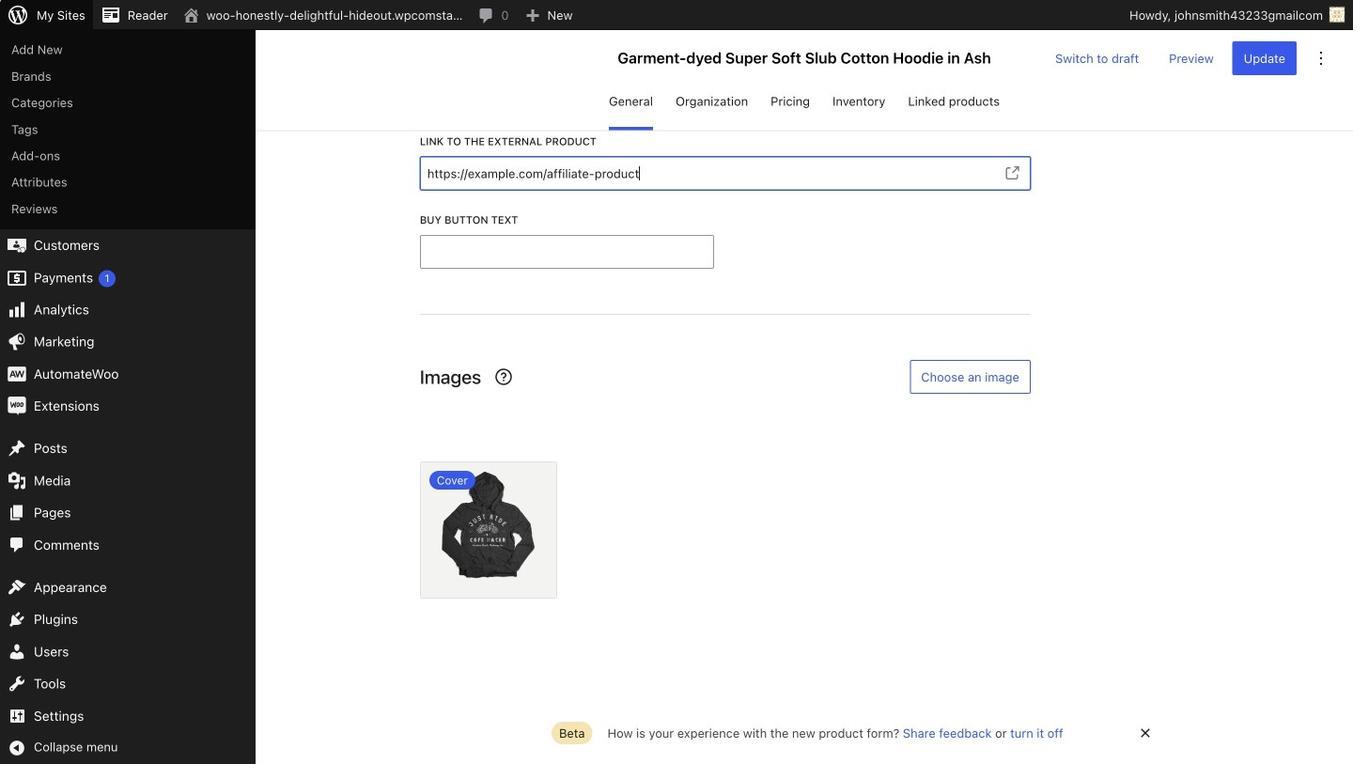 Task type: describe. For each thing, give the bounding box(es) containing it.
hide this message image
[[1134, 722, 1157, 744]]

view helper text image
[[493, 366, 515, 388]]

options image
[[1310, 47, 1333, 70]]

1 block: product section document from the top
[[420, 0, 1031, 37]]

3 block: product section document from the top
[[420, 360, 1031, 644]]



Task type: locate. For each thing, give the bounding box(es) containing it.
tab list
[[256, 86, 1353, 130]]

product editor top bar. region
[[256, 30, 1353, 130]]

0 vertical spatial block: product section document
[[420, 0, 1031, 37]]

block: product section document
[[420, 0, 1031, 37], [420, 82, 1031, 315], [420, 360, 1031, 644]]

1 vertical spatial block: product section document
[[420, 82, 1031, 315]]

2 block: product section document from the top
[[420, 82, 1031, 315]]

None text field
[[420, 235, 714, 269]]

Enter the external URL to the product url field
[[420, 157, 1001, 190]]

2 vertical spatial block: product section document
[[420, 360, 1031, 644]]

toolbar navigation
[[0, 0, 1353, 34]]



Task type: vqa. For each thing, say whether or not it's contained in the screenshot.
Soon
no



